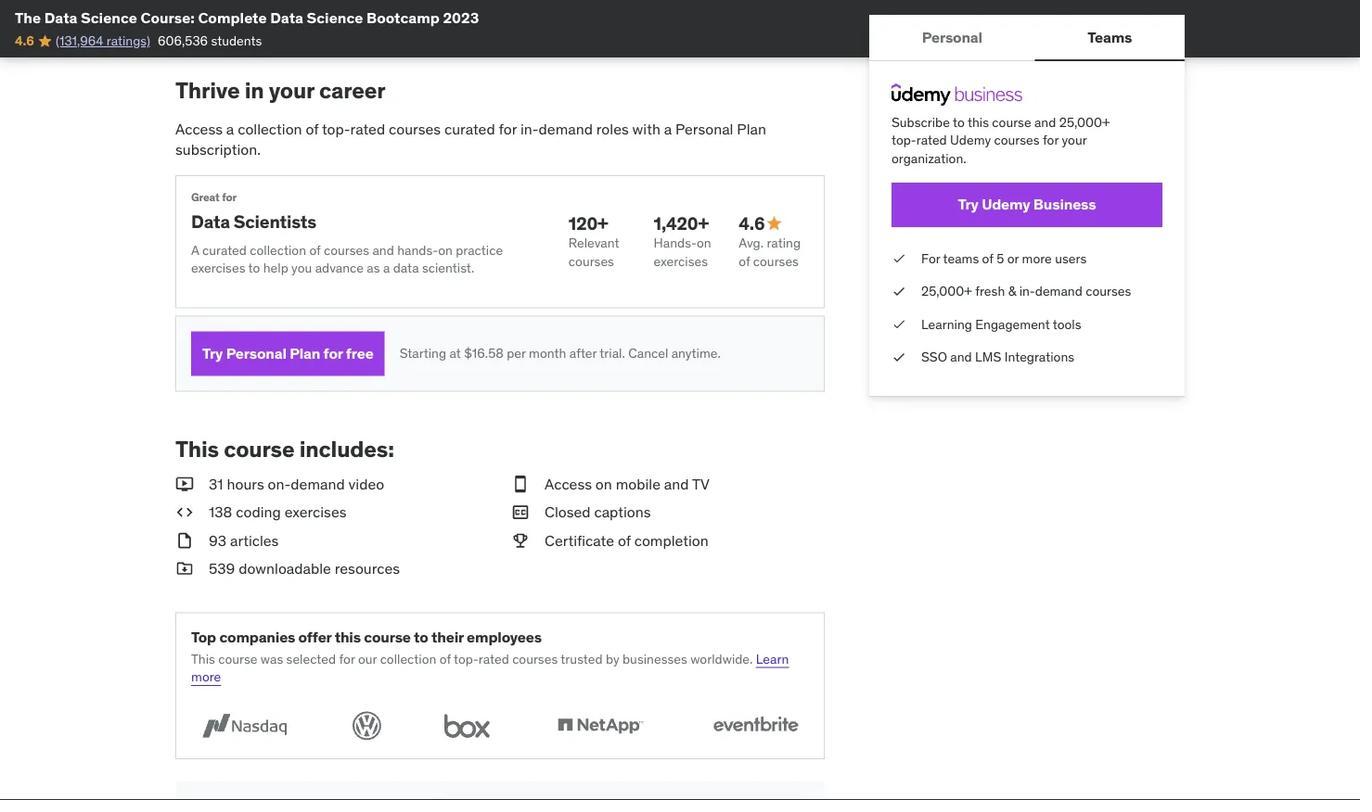 Task type: describe. For each thing, give the bounding box(es) containing it.
top
[[191, 628, 216, 647]]

companies
[[219, 628, 295, 647]]

2023
[[443, 8, 479, 27]]

trusted
[[561, 651, 603, 668]]

the data science course: complete data science bootcamp 2023
[[15, 8, 479, 27]]

collection inside access a collection of top-rated courses curated for in-demand roles with a personal plan subscription.
[[238, 120, 302, 139]]

resources
[[335, 560, 400, 579]]

cancel
[[628, 346, 668, 362]]

the
[[15, 8, 41, 27]]

top‑rated
[[892, 132, 947, 149]]

hours
[[227, 475, 264, 494]]

courses inside access a collection of top-rated courses curated for in-demand roles with a personal plan subscription.
[[389, 120, 441, 139]]

users
[[1055, 250, 1087, 267]]

starting at $16.58 per month after trial. cancel anytime.
[[400, 346, 721, 362]]

teams
[[943, 250, 979, 267]]

for inside try personal plan for free link
[[323, 344, 343, 363]]

xsmall image inside show less 'button'
[[263, 6, 278, 21]]

udemy business image
[[892, 84, 1023, 106]]

5
[[997, 250, 1004, 267]]

0 horizontal spatial 4.6
[[15, 32, 34, 49]]

netapp image
[[547, 709, 654, 745]]

complete
[[198, 8, 267, 27]]

this inside subscribe to this course and 25,000+ top‑rated udemy courses for your organization.
[[968, 114, 989, 130]]

business
[[1034, 195, 1096, 214]]

selected
[[286, 651, 336, 668]]

2 science from the left
[[307, 8, 363, 27]]

small image for 138 coding exercises
[[175, 503, 194, 524]]

their
[[431, 628, 464, 647]]

advance
[[315, 260, 364, 277]]

this for this course includes:
[[175, 436, 219, 464]]

0 horizontal spatial plan
[[290, 344, 320, 363]]

certificate
[[545, 532, 614, 551]]

and right sso
[[951, 349, 972, 366]]

after
[[570, 346, 597, 362]]

integrations
[[1005, 349, 1075, 366]]

539
[[209, 560, 235, 579]]

rated inside access a collection of top-rated courses curated for in-demand roles with a personal plan subscription.
[[350, 120, 385, 139]]

relevant
[[569, 235, 619, 252]]

this course includes:
[[175, 436, 394, 464]]

video
[[348, 475, 384, 494]]

closed captions
[[545, 503, 651, 522]]

small image for certificate of completion
[[511, 531, 530, 552]]

in
[[245, 77, 264, 105]]

data
[[393, 260, 419, 277]]

2 vertical spatial demand
[[291, 475, 345, 494]]

or
[[1007, 250, 1019, 267]]

udemy inside subscribe to this course and 25,000+ top‑rated udemy courses for your organization.
[[950, 132, 991, 149]]

xsmall image for sso
[[892, 349, 907, 367]]

our
[[358, 651, 377, 668]]

employees
[[467, 628, 542, 647]]

curated inside access a collection of top-rated courses curated for in-demand roles with a personal plan subscription.
[[444, 120, 495, 139]]

tv
[[692, 475, 710, 494]]

engagement
[[976, 316, 1050, 333]]

1 science from the left
[[81, 8, 137, 27]]

try personal plan for free link
[[191, 332, 385, 377]]

606,536 students
[[158, 32, 262, 49]]

scientist.
[[422, 260, 474, 277]]

small image for 539 downloadable resources
[[175, 559, 194, 580]]

31 hours on-demand video
[[209, 475, 384, 494]]

this for this course was selected for our collection of top-rated courses trusted by businesses worldwide.
[[191, 651, 215, 668]]

learn more link
[[191, 651, 789, 686]]

0 horizontal spatial 25,000+
[[921, 283, 972, 300]]

nasdaq image
[[191, 709, 298, 745]]

worldwide.
[[691, 651, 753, 668]]

try udemy business link
[[892, 183, 1163, 227]]

ratings)
[[107, 32, 150, 49]]

learn more
[[191, 651, 789, 686]]

roles
[[596, 120, 629, 139]]

learning engagement tools
[[921, 316, 1082, 333]]

collection for selected
[[380, 651, 437, 668]]

for teams of 5 or more users
[[921, 250, 1087, 267]]

a
[[191, 242, 199, 259]]

practice
[[456, 242, 503, 259]]

small image for 31 hours on-demand video
[[175, 475, 194, 495]]

show less
[[199, 5, 259, 22]]

personal inside access a collection of top-rated courses curated for in-demand roles with a personal plan subscription.
[[676, 120, 733, 139]]

to inside subscribe to this course and 25,000+ top‑rated udemy courses for your organization.
[[953, 114, 965, 130]]

of inside avg. rating of courses
[[739, 253, 750, 270]]

exercises inside great for data scientists a curated collection of courses and hands-on practice exercises to help you advance as a data scientist.
[[191, 260, 245, 277]]

by
[[606, 651, 620, 668]]

starting
[[400, 346, 446, 362]]

1 horizontal spatial to
[[414, 628, 428, 647]]

course down the companies
[[218, 651, 258, 668]]

students
[[211, 32, 262, 49]]

data inside great for data scientists a curated collection of courses and hands-on practice exercises to help you advance as a data scientist.
[[191, 211, 230, 234]]

and inside subscribe to this course and 25,000+ top‑rated udemy courses for your organization.
[[1035, 114, 1056, 130]]

small image inside thrive in your career element
[[765, 215, 784, 233]]

606,536
[[158, 32, 208, 49]]

small image for 93 articles
[[175, 531, 194, 552]]

and left tv
[[664, 475, 689, 494]]

bootcamp
[[367, 8, 440, 27]]

tools
[[1053, 316, 1082, 333]]

a inside great for data scientists a curated collection of courses and hands-on practice exercises to help you advance as a data scientist.
[[383, 260, 390, 277]]

at
[[450, 346, 461, 362]]

box image
[[436, 709, 498, 745]]

less
[[235, 5, 259, 22]]

138
[[209, 503, 232, 522]]

curated inside great for data scientists a curated collection of courses and hands-on practice exercises to help you advance as a data scientist.
[[202, 242, 247, 259]]

this course was selected for our collection of top-rated courses trusted by businesses worldwide.
[[191, 651, 753, 668]]

sso
[[921, 349, 947, 366]]

1 horizontal spatial in-
[[1019, 283, 1035, 300]]

0 horizontal spatial your
[[269, 77, 314, 105]]

1,420+ hands-on exercises
[[654, 213, 711, 270]]

plan inside access a collection of top-rated courses curated for in-demand roles with a personal plan subscription.
[[737, 120, 766, 139]]

1 vertical spatial this
[[335, 628, 361, 647]]

and inside great for data scientists a curated collection of courses and hands-on practice exercises to help you advance as a data scientist.
[[373, 242, 394, 259]]

volkswagen image
[[347, 709, 387, 745]]

show
[[199, 5, 233, 22]]

month
[[529, 346, 567, 362]]

per
[[507, 346, 526, 362]]

small image for access on mobile and tv
[[511, 475, 530, 495]]

downloadable
[[239, 560, 331, 579]]

as
[[367, 260, 380, 277]]

thrive in your career
[[175, 77, 385, 105]]

try for try udemy business
[[958, 195, 979, 214]]

organization.
[[892, 150, 967, 167]]

to inside great for data scientists a curated collection of courses and hands-on practice exercises to help you advance as a data scientist.
[[248, 260, 260, 277]]

of inside access a collection of top-rated courses curated for in-demand roles with a personal plan subscription.
[[306, 120, 319, 139]]

small image for closed captions
[[511, 503, 530, 524]]

in- inside access a collection of top-rated courses curated for in-demand roles with a personal plan subscription.
[[521, 120, 539, 139]]

offer
[[298, 628, 332, 647]]

career
[[319, 77, 385, 105]]

demand inside access a collection of top-rated courses curated for in-demand roles with a personal plan subscription.
[[539, 120, 593, 139]]

subscribe
[[892, 114, 950, 130]]

1 vertical spatial udemy
[[982, 195, 1031, 214]]

subscription.
[[175, 140, 261, 159]]



Task type: vqa. For each thing, say whether or not it's contained in the screenshot.
left!
no



Task type: locate. For each thing, give the bounding box(es) containing it.
collection for scientists
[[250, 242, 306, 259]]

access for access on mobile and tv
[[545, 475, 592, 494]]

539 downloadable resources
[[209, 560, 400, 579]]

1 horizontal spatial 4.6
[[739, 213, 765, 235]]

more
[[1022, 250, 1052, 267], [191, 669, 221, 686]]

to
[[953, 114, 965, 130], [248, 260, 260, 277], [414, 628, 428, 647]]

0 horizontal spatial top-
[[322, 120, 350, 139]]

trial.
[[600, 346, 625, 362]]

1 horizontal spatial personal
[[676, 120, 733, 139]]

for inside great for data scientists a curated collection of courses and hands-on practice exercises to help you advance as a data scientist.
[[222, 190, 237, 205]]

access up subscription. at the left top of page
[[175, 120, 223, 139]]

xsmall image for learning
[[892, 315, 907, 334]]

try inside try udemy business link
[[958, 195, 979, 214]]

access a collection of top-rated courses curated for in-demand roles with a personal plan subscription.
[[175, 120, 766, 159]]

1 horizontal spatial a
[[383, 260, 390, 277]]

0 vertical spatial xsmall image
[[892, 249, 907, 268]]

xsmall image for for
[[892, 249, 907, 268]]

0 horizontal spatial in-
[[521, 120, 539, 139]]

0 horizontal spatial data
[[44, 8, 77, 27]]

1 vertical spatial try
[[202, 344, 223, 363]]

0 horizontal spatial exercises
[[191, 260, 245, 277]]

teams button
[[1035, 15, 1185, 59]]

1 vertical spatial plan
[[290, 344, 320, 363]]

small image
[[175, 475, 194, 495], [511, 475, 530, 495]]

of left 5
[[982, 250, 994, 267]]

hands-
[[397, 242, 438, 259]]

personal inside try personal plan for free link
[[226, 344, 287, 363]]

xsmall image
[[263, 6, 278, 21], [892, 282, 907, 301], [892, 349, 907, 367]]

0 horizontal spatial access
[[175, 120, 223, 139]]

2 vertical spatial xsmall image
[[892, 349, 907, 367]]

a right as
[[383, 260, 390, 277]]

0 vertical spatial xsmall image
[[263, 6, 278, 21]]

0 horizontal spatial personal
[[226, 344, 287, 363]]

1 vertical spatial curated
[[202, 242, 247, 259]]

1 horizontal spatial more
[[1022, 250, 1052, 267]]

1 vertical spatial 4.6
[[739, 213, 765, 235]]

demand
[[539, 120, 593, 139], [1035, 283, 1083, 300], [291, 475, 345, 494]]

1,420+
[[654, 213, 709, 235]]

thrive in your career element
[[175, 77, 825, 392]]

collection inside great for data scientists a curated collection of courses and hands-on practice exercises to help you advance as a data scientist.
[[250, 242, 306, 259]]

1 horizontal spatial top-
[[454, 651, 479, 668]]

1 horizontal spatial small image
[[511, 475, 530, 495]]

for inside access a collection of top-rated courses curated for in-demand roles with a personal plan subscription.
[[499, 120, 517, 139]]

collection
[[238, 120, 302, 139], [250, 242, 306, 259], [380, 651, 437, 668]]

includes:
[[299, 436, 394, 464]]

access for access a collection of top-rated courses curated for in-demand roles with a personal plan subscription.
[[175, 120, 223, 139]]

articles
[[230, 532, 279, 551]]

0 vertical spatial this
[[968, 114, 989, 130]]

4.6 up avg.
[[739, 213, 765, 235]]

course:
[[141, 8, 195, 27]]

exercises inside 1,420+ hands-on exercises
[[654, 253, 708, 270]]

top- inside access a collection of top-rated courses curated for in-demand roles with a personal plan subscription.
[[322, 120, 350, 139]]

captions
[[594, 503, 651, 522]]

0 vertical spatial 25,000+
[[1059, 114, 1110, 130]]

on down 1,420+
[[697, 235, 711, 252]]

1 vertical spatial xsmall image
[[892, 315, 907, 334]]

personal up udemy business image
[[922, 27, 983, 46]]

this up 31
[[175, 436, 219, 464]]

data down great
[[191, 211, 230, 234]]

1 horizontal spatial rated
[[479, 651, 509, 668]]

udemy
[[950, 132, 991, 149], [982, 195, 1031, 214]]

on up scientist. on the left top of page
[[438, 242, 453, 259]]

2 horizontal spatial exercises
[[654, 253, 708, 270]]

access
[[175, 120, 223, 139], [545, 475, 592, 494]]

0 horizontal spatial to
[[248, 260, 260, 277]]

science up (131,964 ratings)
[[81, 8, 137, 27]]

0 vertical spatial plan
[[737, 120, 766, 139]]

plan
[[737, 120, 766, 139], [290, 344, 320, 363]]

0 horizontal spatial demand
[[291, 475, 345, 494]]

teams
[[1088, 27, 1132, 46]]

science
[[81, 8, 137, 27], [307, 8, 363, 27]]

1 horizontal spatial demand
[[539, 120, 593, 139]]

rated down the employees
[[479, 651, 509, 668]]

eventbrite image
[[702, 709, 809, 745]]

coding
[[236, 503, 281, 522]]

1 horizontal spatial plan
[[737, 120, 766, 139]]

tab list containing personal
[[870, 15, 1185, 61]]

access on mobile and tv
[[545, 475, 710, 494]]

0 horizontal spatial rated
[[350, 120, 385, 139]]

1 vertical spatial rated
[[479, 651, 509, 668]]

xsmall image left learning
[[892, 315, 907, 334]]

closed
[[545, 503, 591, 522]]

0 vertical spatial curated
[[444, 120, 495, 139]]

2 horizontal spatial a
[[664, 120, 672, 139]]

1 vertical spatial access
[[545, 475, 592, 494]]

access up closed
[[545, 475, 592, 494]]

rated down career
[[350, 120, 385, 139]]

0 vertical spatial 4.6
[[15, 32, 34, 49]]

1 vertical spatial your
[[1062, 132, 1087, 149]]

access inside access a collection of top-rated courses curated for in-demand roles with a personal plan subscription.
[[175, 120, 223, 139]]

0 vertical spatial this
[[175, 436, 219, 464]]

1 vertical spatial collection
[[250, 242, 306, 259]]

in-
[[521, 120, 539, 139], [1019, 283, 1035, 300]]

of down avg.
[[739, 253, 750, 270]]

25,000+ inside subscribe to this course and 25,000+ top‑rated udemy courses for your organization.
[[1059, 114, 1110, 130]]

tab list
[[870, 15, 1185, 61]]

more right or
[[1022, 250, 1052, 267]]

0 vertical spatial personal
[[922, 27, 983, 46]]

2 small image from the left
[[511, 475, 530, 495]]

0 vertical spatial more
[[1022, 250, 1052, 267]]

course inside subscribe to this course and 25,000+ top‑rated udemy courses for your organization.
[[992, 114, 1032, 130]]

for
[[499, 120, 517, 139], [1043, 132, 1059, 149], [222, 190, 237, 205], [323, 344, 343, 363], [339, 651, 355, 668]]

data scientists link
[[191, 211, 316, 234]]

0 vertical spatial demand
[[539, 120, 593, 139]]

of down captions on the bottom
[[618, 532, 631, 551]]

1 vertical spatial xsmall image
[[892, 282, 907, 301]]

try inside try personal plan for free link
[[202, 344, 223, 363]]

1 horizontal spatial 25,000+
[[1059, 114, 1110, 130]]

120+
[[569, 213, 608, 235]]

to left their
[[414, 628, 428, 647]]

more down top
[[191, 669, 221, 686]]

25,000+ fresh & in-demand courses
[[921, 283, 1131, 300]]

try udemy business
[[958, 195, 1096, 214]]

collection up the help
[[250, 242, 306, 259]]

(131,964
[[56, 32, 103, 49]]

1 horizontal spatial curated
[[444, 120, 495, 139]]

udemy up organization.
[[950, 132, 991, 149]]

data right less
[[270, 8, 303, 27]]

your right in
[[269, 77, 314, 105]]

small image left certificate
[[511, 531, 530, 552]]

and up try udemy business
[[1035, 114, 1056, 130]]

0 horizontal spatial this
[[335, 628, 361, 647]]

xsmall image for 25,000+
[[892, 282, 907, 301]]

1 vertical spatial in-
[[1019, 283, 1035, 300]]

your up business
[[1062, 132, 1087, 149]]

1 horizontal spatial data
[[191, 211, 230, 234]]

demand left 'roles'
[[539, 120, 593, 139]]

1 horizontal spatial your
[[1062, 132, 1087, 149]]

of down thrive in your career at the left top of the page
[[306, 120, 319, 139]]

your
[[269, 77, 314, 105], [1062, 132, 1087, 149]]

collection right 'our'
[[380, 651, 437, 668]]

businesses
[[623, 651, 687, 668]]

personal right with
[[676, 120, 733, 139]]

demand up tools
[[1035, 283, 1083, 300]]

course down udemy business image
[[992, 114, 1032, 130]]

udemy up for teams of 5 or more users
[[982, 195, 1031, 214]]

1 horizontal spatial this
[[968, 114, 989, 130]]

learn
[[756, 651, 789, 668]]

on inside great for data scientists a curated collection of courses and hands-on practice exercises to help you advance as a data scientist.
[[438, 242, 453, 259]]

personal down the help
[[226, 344, 287, 363]]

25,000+ up learning
[[921, 283, 972, 300]]

avg.
[[739, 235, 764, 252]]

lms
[[975, 349, 1002, 366]]

0 vertical spatial access
[[175, 120, 223, 139]]

2 vertical spatial personal
[[226, 344, 287, 363]]

and up as
[[373, 242, 394, 259]]

1 horizontal spatial access
[[545, 475, 592, 494]]

1 vertical spatial top-
[[454, 651, 479, 668]]

$16.58
[[464, 346, 504, 362]]

1 vertical spatial personal
[[676, 120, 733, 139]]

0 horizontal spatial curated
[[202, 242, 247, 259]]

93 articles
[[209, 532, 279, 551]]

exercises down hands-
[[654, 253, 708, 270]]

on up closed captions
[[596, 475, 612, 494]]

help
[[263, 260, 288, 277]]

exercises down 31 hours on-demand video
[[285, 503, 347, 522]]

you
[[291, 260, 312, 277]]

1 vertical spatial demand
[[1035, 283, 1083, 300]]

25,000+ up business
[[1059, 114, 1110, 130]]

this
[[175, 436, 219, 464], [191, 651, 215, 668]]

1 horizontal spatial on
[[596, 475, 612, 494]]

xsmall image left "fresh"
[[892, 282, 907, 301]]

in- right &
[[1019, 283, 1035, 300]]

0 horizontal spatial more
[[191, 669, 221, 686]]

0 vertical spatial to
[[953, 114, 965, 130]]

of inside great for data scientists a curated collection of courses and hands-on practice exercises to help you advance as a data scientist.
[[309, 242, 321, 259]]

1 xsmall image from the top
[[892, 249, 907, 268]]

top- down career
[[322, 120, 350, 139]]

data up '(131,964'
[[44, 8, 77, 27]]

more inside 'learn more'
[[191, 669, 221, 686]]

0 vertical spatial top-
[[322, 120, 350, 139]]

courses inside 120+ relevant courses
[[569, 253, 614, 270]]

mobile
[[616, 475, 661, 494]]

collection down thrive in your career at the left top of the page
[[238, 120, 302, 139]]

2 horizontal spatial to
[[953, 114, 965, 130]]

for inside subscribe to this course and 25,000+ top‑rated udemy courses for your organization.
[[1043, 132, 1059, 149]]

a right with
[[664, 120, 672, 139]]

this down udemy business image
[[968, 114, 989, 130]]

of down their
[[440, 651, 451, 668]]

for
[[921, 250, 940, 267]]

courses inside subscribe to this course and 25,000+ top‑rated udemy courses for your organization.
[[994, 132, 1040, 149]]

0 vertical spatial rated
[[350, 120, 385, 139]]

small image left 539 on the bottom left
[[175, 559, 194, 580]]

scientists
[[234, 211, 316, 234]]

0 horizontal spatial try
[[202, 344, 223, 363]]

2 horizontal spatial demand
[[1035, 283, 1083, 300]]

course
[[992, 114, 1032, 130], [224, 436, 295, 464], [364, 628, 411, 647], [218, 651, 258, 668]]

in- left 'roles'
[[521, 120, 539, 139]]

certificate of completion
[[545, 532, 709, 551]]

2 horizontal spatial data
[[270, 8, 303, 27]]

0 vertical spatial try
[[958, 195, 979, 214]]

xsmall image right less
[[263, 6, 278, 21]]

a up subscription. at the left top of page
[[226, 120, 234, 139]]

was
[[261, 651, 283, 668]]

science left 'bootcamp'
[[307, 8, 363, 27]]

0 vertical spatial collection
[[238, 120, 302, 139]]

120+ relevant courses
[[569, 213, 619, 270]]

1 horizontal spatial exercises
[[285, 503, 347, 522]]

31
[[209, 475, 223, 494]]

try for try personal plan for free
[[202, 344, 223, 363]]

this up 'our'
[[335, 628, 361, 647]]

0 horizontal spatial on
[[438, 242, 453, 259]]

small image left 93
[[175, 531, 194, 552]]

top- down their
[[454, 651, 479, 668]]

sso and lms integrations
[[921, 349, 1075, 366]]

course up 'our'
[[364, 628, 411, 647]]

on-
[[268, 475, 291, 494]]

2 horizontal spatial personal
[[922, 27, 983, 46]]

rating
[[767, 235, 801, 252]]

0 horizontal spatial science
[[81, 8, 137, 27]]

of up you
[[309, 242, 321, 259]]

2 vertical spatial collection
[[380, 651, 437, 668]]

xsmall image left sso
[[892, 349, 907, 367]]

1 small image from the left
[[175, 475, 194, 495]]

0 vertical spatial udemy
[[950, 132, 991, 149]]

0 vertical spatial in-
[[521, 120, 539, 139]]

small image left 138
[[175, 503, 194, 524]]

demand down the includes:
[[291, 475, 345, 494]]

2 horizontal spatial on
[[697, 235, 711, 252]]

2 vertical spatial to
[[414, 628, 428, 647]]

xsmall image
[[892, 249, 907, 268], [892, 315, 907, 334]]

courses inside avg. rating of courses
[[753, 253, 799, 270]]

2 xsmall image from the top
[[892, 315, 907, 334]]

to down udemy business image
[[953, 114, 965, 130]]

personal button
[[870, 15, 1035, 59]]

personal inside personal button
[[922, 27, 983, 46]]

free
[[346, 344, 374, 363]]

learning
[[921, 316, 972, 333]]

0 vertical spatial your
[[269, 77, 314, 105]]

small image
[[765, 215, 784, 233], [175, 503, 194, 524], [511, 503, 530, 524], [175, 531, 194, 552], [511, 531, 530, 552], [175, 559, 194, 580]]

hands-
[[654, 235, 697, 252]]

1 vertical spatial to
[[248, 260, 260, 277]]

small image up the rating
[[765, 215, 784, 233]]

try personal plan for free
[[202, 344, 374, 363]]

rated
[[350, 120, 385, 139], [479, 651, 509, 668]]

to left the help
[[248, 260, 260, 277]]

this
[[968, 114, 989, 130], [335, 628, 361, 647]]

small image left closed
[[511, 503, 530, 524]]

fresh
[[976, 283, 1005, 300]]

thrive
[[175, 77, 240, 105]]

1 vertical spatial 25,000+
[[921, 283, 972, 300]]

exercises down a
[[191, 260, 245, 277]]

subscribe to this course and 25,000+ top‑rated udemy courses for your organization.
[[892, 114, 1110, 167]]

courses inside great for data scientists a curated collection of courses and hands-on practice exercises to help you advance as a data scientist.
[[324, 242, 369, 259]]

a
[[226, 120, 234, 139], [664, 120, 672, 139], [383, 260, 390, 277]]

avg. rating of courses
[[739, 235, 801, 270]]

1 horizontal spatial science
[[307, 8, 363, 27]]

4.6
[[15, 32, 34, 49], [739, 213, 765, 235]]

4.6 inside thrive in your career element
[[739, 213, 765, 235]]

on inside 1,420+ hands-on exercises
[[697, 235, 711, 252]]

course up hours
[[224, 436, 295, 464]]

try
[[958, 195, 979, 214], [202, 344, 223, 363]]

1 vertical spatial this
[[191, 651, 215, 668]]

1 vertical spatial more
[[191, 669, 221, 686]]

your inside subscribe to this course and 25,000+ top‑rated udemy courses for your organization.
[[1062, 132, 1087, 149]]

1 horizontal spatial try
[[958, 195, 979, 214]]

great for data scientists a curated collection of courses and hands-on practice exercises to help you advance as a data scientist.
[[191, 190, 503, 277]]

0 horizontal spatial a
[[226, 120, 234, 139]]

0 horizontal spatial small image
[[175, 475, 194, 495]]

on
[[697, 235, 711, 252], [438, 242, 453, 259], [596, 475, 612, 494]]

completion
[[634, 532, 709, 551]]

xsmall image left "for"
[[892, 249, 907, 268]]

this down top
[[191, 651, 215, 668]]

with
[[632, 120, 661, 139]]

4.6 down the
[[15, 32, 34, 49]]



